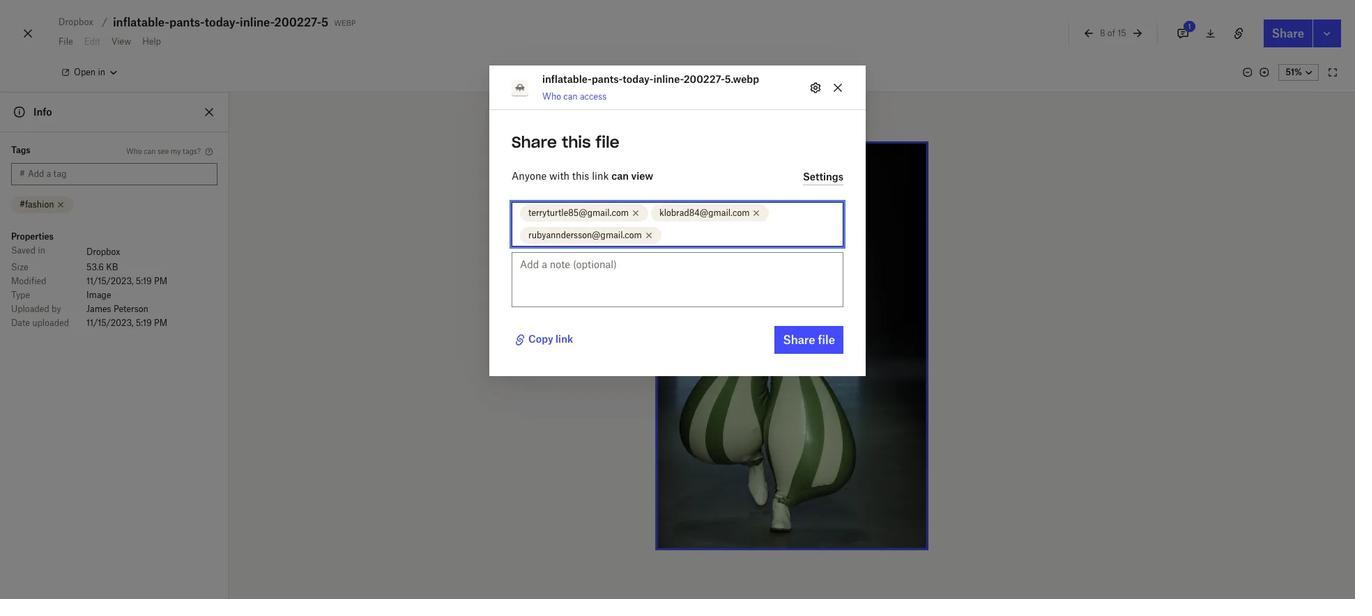 Task type: describe. For each thing, give the bounding box(es) containing it.
inline- inside inflatable-pants-today-inline-200227-5.webp who can access
[[654, 73, 684, 85]]

uploaded by
[[11, 304, 61, 315]]

row containing type
[[11, 289, 218, 303]]

who can see my tags? image
[[204, 146, 215, 158]]

Add a note (optional) text field
[[512, 252, 844, 308]]

0 horizontal spatial file
[[596, 133, 620, 152]]

of
[[1108, 28, 1116, 38]]

1 vertical spatial this
[[573, 170, 590, 182]]

8 of 15
[[1101, 28, 1127, 38]]

row containing saved in
[[11, 244, 218, 261]]

who can see my tags?
[[126, 147, 201, 155]]

table containing saved in
[[11, 244, 218, 331]]

who inside inflatable-pants-today-inline-200227-5.webp who can access
[[543, 91, 561, 102]]

share file
[[784, 333, 836, 347]]

11/15/2023, for peterson
[[86, 318, 134, 329]]

row containing date uploaded
[[11, 317, 218, 331]]

kb
[[106, 262, 118, 273]]

0 horizontal spatial inflatable-
[[113, 15, 169, 29]]

pm for peterson
[[154, 318, 168, 329]]

settings
[[803, 171, 844, 182]]

close left sidebar image
[[201, 104, 218, 121]]

klobrad84@gmail.com
[[660, 208, 750, 218]]

tags
[[11, 145, 30, 156]]

200227- inside inflatable-pants-today-inline-200227-5.webp who can access
[[684, 73, 725, 85]]

settings button
[[803, 169, 844, 186]]

none text field inside sharing modal dialog
[[665, 228, 836, 243]]

rubyanndersson@gmail.com
[[529, 230, 642, 241]]

0 horizontal spatial 200227-
[[275, 15, 322, 29]]

share button
[[1264, 20, 1313, 47]]

rubyanndersson@gmail.com button
[[520, 227, 662, 244]]

modified
[[11, 276, 46, 287]]

row containing uploaded by
[[11, 303, 218, 317]]

53.6
[[86, 262, 104, 273]]

15
[[1118, 28, 1127, 38]]

by
[[52, 304, 61, 315]]

11/15/2023, 5:19 pm for kb
[[86, 276, 168, 287]]

share for share this file
[[512, 133, 557, 152]]

uploaded
[[32, 318, 69, 329]]

properties
[[11, 232, 54, 242]]

james
[[86, 304, 111, 315]]

access
[[580, 91, 607, 102]]

/
[[102, 16, 107, 28]]

see
[[158, 147, 169, 155]]



Task type: locate. For each thing, give the bounding box(es) containing it.
1 11/15/2023, 5:19 pm from the top
[[86, 276, 168, 287]]

0 horizontal spatial share
[[512, 133, 557, 152]]

#
[[20, 169, 25, 179]]

2 vertical spatial share
[[784, 333, 816, 347]]

1 pm from the top
[[154, 276, 168, 287]]

1 vertical spatial can
[[144, 147, 156, 155]]

pants- inside inflatable-pants-today-inline-200227-5.webp who can access
[[592, 73, 623, 85]]

0 vertical spatial share
[[1273, 27, 1305, 40]]

who left access
[[543, 91, 561, 102]]

1 vertical spatial share
[[512, 133, 557, 152]]

1 vertical spatial link
[[556, 333, 573, 345]]

share inside share button
[[1273, 27, 1305, 40]]

webp
[[334, 16, 356, 28]]

0 vertical spatial pants-
[[169, 15, 205, 29]]

1 vertical spatial today-
[[623, 73, 654, 85]]

2 11/15/2023, from the top
[[86, 318, 134, 329]]

11/15/2023, 5:19 pm for peterson
[[86, 318, 168, 329]]

5:19 down 'peterson'
[[136, 318, 152, 329]]

0 vertical spatial can
[[564, 91, 578, 102]]

table
[[11, 244, 218, 331]]

1 vertical spatial inflatable-
[[543, 73, 592, 85]]

link up terryturtle85@gmail.com button
[[592, 170, 609, 182]]

8
[[1101, 28, 1106, 38]]

terryturtle85@gmail.com button
[[520, 205, 649, 222]]

2 11/15/2023, 5:19 pm from the top
[[86, 318, 168, 329]]

6 row from the top
[[11, 317, 218, 331]]

1 vertical spatial inline-
[[654, 73, 684, 85]]

11/15/2023, for kb
[[86, 276, 134, 287]]

1 horizontal spatial link
[[592, 170, 609, 182]]

uploaded
[[11, 304, 49, 315]]

11/15/2023, down kb
[[86, 276, 134, 287]]

1 horizontal spatial 200227-
[[684, 73, 725, 85]]

0 horizontal spatial can
[[144, 147, 156, 155]]

1 horizontal spatial today-
[[623, 73, 654, 85]]

1 vertical spatial who
[[126, 147, 142, 155]]

type
[[11, 290, 30, 301]]

copy link
[[529, 333, 573, 345]]

peterson
[[114, 304, 148, 315]]

sharing modal dialog
[[490, 66, 866, 488]]

11/15/2023, down james peterson at the left of page
[[86, 318, 134, 329]]

row down dropbox link
[[11, 261, 218, 275]]

in
[[38, 246, 45, 256]]

11/15/2023, 5:19 pm down kb
[[86, 276, 168, 287]]

0 vertical spatial 11/15/2023, 5:19 pm
[[86, 276, 168, 287]]

11/15/2023, 5:19 pm
[[86, 276, 168, 287], [86, 318, 168, 329]]

inflatable- inside inflatable-pants-today-inline-200227-5.webp who can access
[[543, 73, 592, 85]]

inflatable-
[[113, 15, 169, 29], [543, 73, 592, 85]]

can inside inflatable-pants-today-inline-200227-5.webp who can access
[[564, 91, 578, 102]]

james peterson
[[86, 304, 148, 315]]

info
[[33, 106, 52, 118]]

share file button
[[775, 326, 844, 354]]

3 row from the top
[[11, 275, 218, 289]]

0 vertical spatial 11/15/2023,
[[86, 276, 134, 287]]

my
[[171, 147, 181, 155]]

link inside copy link "link"
[[556, 333, 573, 345]]

row down james peterson at the left of page
[[11, 317, 218, 331]]

size
[[11, 262, 28, 273]]

1 horizontal spatial inflatable-
[[543, 73, 592, 85]]

None field
[[0, 0, 107, 15]]

1 vertical spatial 5:19
[[136, 318, 152, 329]]

copy link link
[[512, 332, 576, 349]]

today- inside inflatable-pants-today-inline-200227-5.webp who can access
[[623, 73, 654, 85]]

2 pm from the top
[[154, 318, 168, 329]]

this
[[562, 133, 591, 152], [573, 170, 590, 182]]

row
[[11, 244, 218, 261], [11, 261, 218, 275], [11, 275, 218, 289], [11, 289, 218, 303], [11, 303, 218, 317], [11, 317, 218, 331]]

11/15/2023,
[[86, 276, 134, 287], [86, 318, 134, 329]]

0 horizontal spatial today-
[[205, 15, 240, 29]]

1 horizontal spatial pants-
[[592, 73, 623, 85]]

1 vertical spatial file
[[819, 333, 836, 347]]

0 vertical spatial link
[[592, 170, 609, 182]]

5:19 for james peterson
[[136, 318, 152, 329]]

can left view
[[612, 170, 629, 182]]

tags?
[[183, 147, 201, 155]]

0 horizontal spatial inline-
[[240, 15, 275, 29]]

saved in
[[11, 246, 45, 256]]

row down image on the left of page
[[11, 303, 218, 317]]

0 vertical spatial 200227-
[[275, 15, 322, 29]]

0 horizontal spatial pants-
[[169, 15, 205, 29]]

file inside button
[[819, 333, 836, 347]]

None text field
[[665, 228, 836, 243]]

0 horizontal spatial who
[[126, 147, 142, 155]]

pm
[[154, 276, 168, 287], [154, 318, 168, 329]]

inflatable-pants-today-inline-200227-5.webp who can access
[[543, 73, 760, 102]]

1 5:19 from the top
[[136, 276, 152, 287]]

pants-
[[169, 15, 205, 29], [592, 73, 623, 85]]

inflatable- right /
[[113, 15, 169, 29]]

4 row from the top
[[11, 289, 218, 303]]

5.webp
[[725, 73, 760, 85]]

1 horizontal spatial share
[[784, 333, 816, 347]]

with
[[550, 170, 570, 182]]

1 row from the top
[[11, 244, 218, 261]]

1 horizontal spatial who
[[543, 91, 561, 102]]

0 horizontal spatial link
[[556, 333, 573, 345]]

row up james peterson at the left of page
[[11, 289, 218, 303]]

image
[[86, 290, 111, 301]]

row up kb
[[11, 244, 218, 261]]

share this file
[[512, 133, 620, 152]]

1 11/15/2023, from the top
[[86, 276, 134, 287]]

share for share file
[[784, 333, 816, 347]]

0 vertical spatial inflatable-
[[113, 15, 169, 29]]

date uploaded
[[11, 318, 69, 329]]

terryturtle85@gmail.com
[[529, 208, 629, 218]]

inflatable- up who can access link
[[543, 73, 592, 85]]

can left see
[[144, 147, 156, 155]]

share for share
[[1273, 27, 1305, 40]]

date
[[11, 318, 30, 329]]

anyone
[[512, 170, 547, 182]]

2 5:19 from the top
[[136, 318, 152, 329]]

copy
[[529, 333, 554, 345]]

inline-
[[240, 15, 275, 29], [654, 73, 684, 85]]

#fashion button
[[11, 197, 74, 213]]

can
[[564, 91, 578, 102], [144, 147, 156, 155], [612, 170, 629, 182]]

share
[[1273, 27, 1305, 40], [512, 133, 557, 152], [784, 333, 816, 347]]

share inside button
[[784, 333, 816, 347]]

dropbox
[[86, 247, 120, 257]]

1 horizontal spatial file
[[819, 333, 836, 347]]

today-
[[205, 15, 240, 29], [623, 73, 654, 85]]

0 vertical spatial this
[[562, 133, 591, 152]]

link
[[592, 170, 609, 182], [556, 333, 573, 345]]

0 vertical spatial file
[[596, 133, 620, 152]]

anyone with this link can view
[[512, 170, 654, 182]]

200227-
[[275, 15, 322, 29], [684, 73, 725, 85]]

2 vertical spatial can
[[612, 170, 629, 182]]

11/15/2023, 5:19 pm down 'peterson'
[[86, 318, 168, 329]]

link right copy
[[556, 333, 573, 345]]

2 horizontal spatial share
[[1273, 27, 1305, 40]]

saved
[[11, 246, 36, 256]]

1 horizontal spatial inline-
[[654, 73, 684, 85]]

/ inflatable-pants-today-inline-200227-5 webp
[[102, 15, 356, 29]]

0 vertical spatial inline-
[[240, 15, 275, 29]]

1 vertical spatial 11/15/2023,
[[86, 318, 134, 329]]

this up anyone with this link can view
[[562, 133, 591, 152]]

can left access
[[564, 91, 578, 102]]

1 vertical spatial 11/15/2023, 5:19 pm
[[86, 318, 168, 329]]

5
[[322, 15, 329, 29]]

1 vertical spatial pm
[[154, 318, 168, 329]]

row down kb
[[11, 275, 218, 289]]

2 horizontal spatial can
[[612, 170, 629, 182]]

#fashion
[[20, 199, 54, 210]]

0 vertical spatial 5:19
[[136, 276, 152, 287]]

0 vertical spatial pm
[[154, 276, 168, 287]]

who left see
[[126, 147, 142, 155]]

1 vertical spatial pants-
[[592, 73, 623, 85]]

who can access link
[[543, 91, 607, 102]]

row containing modified
[[11, 275, 218, 289]]

klobrad84@gmail.com button
[[651, 205, 770, 222]]

dropbox link
[[86, 246, 120, 259]]

who
[[543, 91, 561, 102], [126, 147, 142, 155]]

2 row from the top
[[11, 261, 218, 275]]

0 vertical spatial today-
[[205, 15, 240, 29]]

5:19
[[136, 276, 152, 287], [136, 318, 152, 329]]

1 vertical spatial 200227-
[[684, 73, 725, 85]]

view
[[632, 170, 654, 182]]

1 horizontal spatial can
[[564, 91, 578, 102]]

close image
[[20, 22, 36, 45]]

5:19 for 53.6 kb
[[136, 276, 152, 287]]

5:19 up 'peterson'
[[136, 276, 152, 287]]

53.6 kb
[[86, 262, 118, 273]]

file
[[596, 133, 620, 152], [819, 333, 836, 347]]

row containing size
[[11, 261, 218, 275]]

5 row from the top
[[11, 303, 218, 317]]

pm for kb
[[154, 276, 168, 287]]

this right with
[[573, 170, 590, 182]]

0 vertical spatial who
[[543, 91, 561, 102]]



Task type: vqa. For each thing, say whether or not it's contained in the screenshot.
the cancel at the left
no



